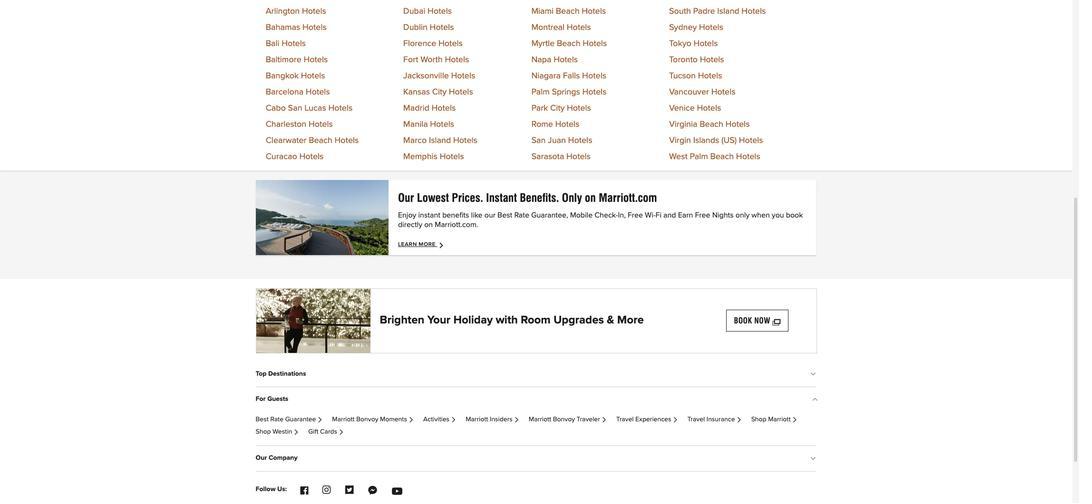 Task type: locate. For each thing, give the bounding box(es) containing it.
beach down the charleston hotels link
[[309, 136, 332, 145]]

0 horizontal spatial our
[[256, 455, 267, 462]]

bonvoy for traveler
[[553, 417, 575, 423]]

now
[[754, 317, 770, 326]]

nights
[[712, 211, 734, 219]]

1 marriott from the left
[[332, 417, 355, 423]]

vancouver
[[669, 88, 709, 96]]

directly
[[398, 221, 422, 229]]

tokyo
[[669, 39, 691, 48]]

park city hotels link
[[531, 104, 591, 113]]

arrow right image
[[439, 242, 446, 249], [792, 418, 797, 423], [293, 431, 299, 435], [339, 431, 344, 435]]

0 vertical spatial on
[[585, 191, 596, 205]]

sarasota hotels
[[531, 152, 591, 161]]

bonvoy for moments
[[356, 417, 378, 423]]

arrow right image right traveler in the right bottom of the page
[[601, 418, 607, 423]]

0 vertical spatial shop
[[751, 417, 766, 423]]

arrow right image for learn more
[[439, 242, 446, 249]]

1 arrow right image from the left
[[317, 418, 323, 423]]

toronto hotels
[[669, 55, 724, 64]]

2 marriott from the left
[[466, 417, 488, 423]]

more right learn
[[419, 242, 436, 248]]

1 vertical spatial shop
[[256, 429, 271, 436]]

0 horizontal spatial bonvoy
[[356, 417, 378, 423]]

bali hotels link
[[266, 39, 306, 48]]

shop right insurance
[[751, 417, 766, 423]]

best rate guarantee
[[256, 417, 316, 423]]

0 horizontal spatial san
[[288, 104, 302, 113]]

myrtle beach hotels link
[[531, 39, 607, 48]]

arrow down image
[[812, 456, 816, 464]]

0 vertical spatial best
[[497, 211, 512, 219]]

florence hotels
[[403, 39, 463, 48]]

1 vertical spatial city
[[550, 104, 565, 113]]

1 horizontal spatial travel
[[687, 417, 705, 423]]

activities
[[423, 417, 449, 423]]

best up shop westin
[[256, 417, 269, 423]]

1 horizontal spatial city
[[550, 104, 565, 113]]

arrow right image inside 'marriott bonvoy moments' link
[[408, 418, 414, 423]]

rome hotels
[[531, 120, 579, 129]]

on right only
[[585, 191, 596, 205]]

marriott for marriott bonvoy traveler
[[529, 417, 551, 423]]

free right in,
[[628, 211, 643, 219]]

for guests link
[[256, 389, 816, 410]]

guarantee
[[285, 417, 316, 423]]

&
[[607, 315, 614, 326]]

beach up virgin islands (us) hotels link
[[700, 120, 723, 129]]

san down barcelona hotels
[[288, 104, 302, 113]]

top destinations link
[[256, 363, 816, 385]]

arrow right image right 'moments'
[[408, 418, 414, 423]]

3 arrow right image from the left
[[451, 418, 456, 423]]

more right '&'
[[617, 315, 644, 326]]

venice hotels
[[669, 104, 721, 113]]

arrow right image right cards
[[339, 431, 344, 435]]

beach
[[556, 7, 579, 15], [557, 39, 580, 48], [700, 120, 723, 129], [309, 136, 332, 145], [710, 152, 734, 161]]

book now
[[734, 317, 770, 326]]

arrow right image down guarantee
[[293, 431, 299, 435]]

marriott bonvoy moments link
[[332, 417, 414, 423]]

2 travel from the left
[[687, 417, 705, 423]]

beach for myrtle
[[557, 39, 580, 48]]

our up enjoy
[[398, 191, 414, 205]]

your
[[427, 315, 450, 326]]

arrow right image for marriott insiders
[[514, 418, 519, 423]]

1 horizontal spatial best
[[497, 211, 512, 219]]

san down rome
[[531, 136, 546, 145]]

shop for shop marriott
[[751, 417, 766, 423]]

charleston hotels link
[[266, 120, 333, 129]]

top
[[256, 371, 267, 377]]

1 horizontal spatial shop
[[751, 417, 766, 423]]

arrow right image inside the gift cards link
[[339, 431, 344, 435]]

beach for clearwater
[[309, 136, 332, 145]]

arrow right image inside marriott insiders "link"
[[514, 418, 519, 423]]

arrow right image inside best rate guarantee link
[[317, 418, 323, 423]]

arrow right image inside shop westin link
[[293, 431, 299, 435]]

arrow right image inside activities link
[[451, 418, 456, 423]]

arlington hotels
[[266, 7, 326, 15]]

1 free from the left
[[628, 211, 643, 219]]

arrow right image
[[317, 418, 323, 423], [408, 418, 414, 423], [451, 418, 456, 423], [514, 418, 519, 423], [601, 418, 607, 423], [673, 418, 678, 423], [736, 418, 742, 423]]

venice
[[669, 104, 695, 113]]

arrow right image right insiders
[[514, 418, 519, 423]]

arrow right image right insurance
[[736, 418, 742, 423]]

dubai
[[403, 7, 425, 15]]

palm up park
[[531, 88, 550, 96]]

worth
[[420, 55, 443, 64]]

clearwater beach hotels link
[[266, 136, 359, 145]]

cabo san lucas hotels link
[[266, 104, 353, 113]]

for guests
[[256, 396, 288, 403]]

arrow right image right shop marriott
[[792, 418, 797, 423]]

5 arrow right image from the left
[[601, 418, 607, 423]]

miami beach hotels
[[531, 7, 606, 15]]

guarantee,
[[531, 211, 568, 219]]

and
[[663, 211, 676, 219]]

arrow right image for travel insurance
[[736, 418, 742, 423]]

madrid hotels link
[[403, 104, 456, 113]]

gift
[[308, 429, 318, 436]]

2 bonvoy from the left
[[553, 417, 575, 423]]

city up rome hotels
[[550, 104, 565, 113]]

free right earn
[[695, 211, 710, 219]]

south padre island hotels
[[669, 7, 766, 15]]

for
[[256, 396, 266, 403]]

only
[[562, 191, 582, 205]]

4 arrow right image from the left
[[514, 418, 519, 423]]

barcelona
[[266, 88, 303, 96]]

marriott bonvoy moments
[[332, 417, 407, 423]]

1 horizontal spatial rate
[[514, 211, 529, 219]]

7 arrow right image from the left
[[736, 418, 742, 423]]

bonvoy left traveler in the right bottom of the page
[[553, 417, 575, 423]]

west palm beach hotels
[[669, 152, 760, 161]]

0 horizontal spatial island
[[429, 136, 451, 145]]

padre
[[693, 7, 715, 15]]

dublin hotels
[[403, 23, 454, 32]]

opens in a new browser window. image
[[773, 317, 780, 326]]

our company link
[[256, 448, 816, 470]]

1 vertical spatial our
[[256, 455, 267, 462]]

arrow right image inside marriott bonvoy traveler link
[[601, 418, 607, 423]]

1 vertical spatial rate
[[270, 417, 283, 423]]

shop
[[751, 417, 766, 423], [256, 429, 271, 436]]

more
[[419, 242, 436, 248], [617, 315, 644, 326]]

venice hotels link
[[669, 104, 721, 113]]

0 horizontal spatial rate
[[270, 417, 283, 423]]

1 horizontal spatial san
[[531, 136, 546, 145]]

0 vertical spatial city
[[432, 88, 447, 96]]

palm down islands on the right top of the page
[[690, 152, 708, 161]]

travel for travel insurance
[[687, 417, 705, 423]]

1 bonvoy from the left
[[356, 417, 378, 423]]

1 horizontal spatial more
[[617, 315, 644, 326]]

0 vertical spatial our
[[398, 191, 414, 205]]

beach down montreal hotels
[[557, 39, 580, 48]]

book
[[734, 317, 752, 326]]

bonvoy left 'moments'
[[356, 417, 378, 423]]

our for our company
[[256, 455, 267, 462]]

marriott.com.
[[435, 221, 478, 229]]

1 horizontal spatial island
[[717, 7, 739, 15]]

shop westin
[[256, 429, 292, 436]]

0 vertical spatial palm
[[531, 88, 550, 96]]

niagara falls hotels link
[[531, 72, 606, 80]]

woman with ice skates sipping hot cocoa looking at lights on ice rink image
[[256, 289, 370, 353]]

travel left insurance
[[687, 417, 705, 423]]

arrow right image for shop marriott
[[792, 418, 797, 423]]

when
[[752, 211, 770, 219]]

niagara
[[531, 72, 561, 80]]

0 horizontal spatial city
[[432, 88, 447, 96]]

marco
[[403, 136, 427, 145]]

0 horizontal spatial more
[[419, 242, 436, 248]]

1 horizontal spatial bonvoy
[[553, 417, 575, 423]]

0 horizontal spatial free
[[628, 211, 643, 219]]

1 horizontal spatial on
[[585, 191, 596, 205]]

0 vertical spatial island
[[717, 7, 739, 15]]

0 vertical spatial san
[[288, 104, 302, 113]]

3 marriott from the left
[[529, 417, 551, 423]]

0 horizontal spatial palm
[[531, 88, 550, 96]]

marriott
[[332, 417, 355, 423], [466, 417, 488, 423], [529, 417, 551, 423], [768, 417, 791, 423]]

1 travel from the left
[[616, 417, 634, 423]]

arrow right image inside travel experiences link
[[673, 418, 678, 423]]

rate down our lowest prices.  instant benefits.  only on marriott.com on the top of the page
[[514, 211, 529, 219]]

marriott bonvoy traveler
[[529, 417, 600, 423]]

our left company
[[256, 455, 267, 462]]

1 vertical spatial best
[[256, 417, 269, 423]]

book
[[786, 211, 803, 219]]

arrow right image right learn more
[[439, 242, 446, 249]]

1 horizontal spatial our
[[398, 191, 414, 205]]

6 arrow right image from the left
[[673, 418, 678, 423]]

shop left westin
[[256, 429, 271, 436]]

rate inside enjoy instant benefits like our best rate guarantee, mobile check-in, free wi-fi and earn free nights only when you book directly on marriott.com.
[[514, 211, 529, 219]]

1 horizontal spatial palm
[[690, 152, 708, 161]]

city down jacksonville hotels link
[[432, 88, 447, 96]]

sarasota
[[531, 152, 564, 161]]

arrow right image right experiences
[[673, 418, 678, 423]]

island right padre
[[717, 7, 739, 15]]

memphis hotels link
[[403, 152, 464, 161]]

arrow right image up gift cards
[[317, 418, 323, 423]]

0 horizontal spatial on
[[424, 221, 433, 229]]

arrow right image inside shop marriott link
[[792, 418, 797, 423]]

1 vertical spatial palm
[[690, 152, 708, 161]]

west palm beach hotels link
[[669, 152, 760, 161]]

virginia beach hotels
[[669, 120, 750, 129]]

on down instant
[[424, 221, 433, 229]]

1 vertical spatial san
[[531, 136, 546, 145]]

arrow right image inside travel insurance link
[[736, 418, 742, 423]]

0 horizontal spatial travel
[[616, 417, 634, 423]]

island up the memphis hotels link
[[429, 136, 451, 145]]

travel left experiences
[[616, 417, 634, 423]]

myrtle beach hotels
[[531, 39, 607, 48]]

montreal
[[531, 23, 565, 32]]

lowest
[[417, 191, 449, 205]]

1 horizontal spatial free
[[695, 211, 710, 219]]

best right our
[[497, 211, 512, 219]]

rate up shop westin link at the bottom of page
[[270, 417, 283, 423]]

0 vertical spatial rate
[[514, 211, 529, 219]]

arrow right image right activities
[[451, 418, 456, 423]]

best inside enjoy instant benefits like our best rate guarantee, mobile check-in, free wi-fi and earn free nights only when you book directly on marriott.com.
[[497, 211, 512, 219]]

2 arrow right image from the left
[[408, 418, 414, 423]]

juan
[[548, 136, 566, 145]]

islands
[[693, 136, 719, 145]]

beach up montreal hotels
[[556, 7, 579, 15]]

fort worth hotels
[[403, 55, 469, 64]]

brighten
[[380, 315, 424, 326]]

hotels
[[302, 7, 326, 15], [428, 7, 452, 15], [582, 7, 606, 15], [742, 7, 766, 15], [302, 23, 327, 32], [430, 23, 454, 32], [567, 23, 591, 32], [699, 23, 723, 32], [282, 39, 306, 48], [438, 39, 463, 48], [583, 39, 607, 48], [694, 39, 718, 48], [304, 55, 328, 64], [445, 55, 469, 64], [554, 55, 578, 64], [700, 55, 724, 64], [301, 72, 325, 80], [451, 72, 475, 80], [582, 72, 606, 80], [698, 72, 722, 80], [306, 88, 330, 96], [449, 88, 473, 96], [582, 88, 607, 96], [711, 88, 735, 96], [328, 104, 353, 113], [432, 104, 456, 113], [567, 104, 591, 113], [697, 104, 721, 113], [309, 120, 333, 129], [430, 120, 454, 129], [555, 120, 579, 129], [725, 120, 750, 129], [335, 136, 359, 145], [453, 136, 477, 145], [568, 136, 592, 145], [739, 136, 763, 145], [299, 152, 324, 161], [440, 152, 464, 161], [566, 152, 591, 161], [736, 152, 760, 161]]

1 vertical spatial on
[[424, 221, 433, 229]]

toronto
[[669, 55, 698, 64]]

0 horizontal spatial shop
[[256, 429, 271, 436]]

arrow right image for gift cards
[[339, 431, 344, 435]]



Task type: vqa. For each thing, say whether or not it's contained in the screenshot.
Vancouver Hotels link in the top right of the page
yes



Task type: describe. For each thing, give the bounding box(es) containing it.
2 free from the left
[[695, 211, 710, 219]]

sydney hotels
[[669, 23, 723, 32]]

charleston hotels
[[266, 120, 333, 129]]

napa hotels
[[531, 55, 578, 64]]

arrow right image for shop westin
[[293, 431, 299, 435]]

arrow up image
[[812, 397, 816, 405]]

tokyo hotels
[[669, 39, 718, 48]]

dubai hotels link
[[403, 7, 452, 15]]

madrid hotels
[[403, 104, 456, 113]]

arrow right image for best rate guarantee
[[317, 418, 323, 423]]

kansas
[[403, 88, 430, 96]]

earn
[[678, 211, 693, 219]]

montreal hotels link
[[531, 23, 591, 32]]

bangkok hotels
[[266, 72, 325, 80]]

vancouver hotels link
[[669, 88, 735, 96]]

curacao
[[266, 152, 297, 161]]

rome hotels link
[[531, 120, 579, 129]]

baltimore hotels link
[[266, 55, 328, 64]]

benefits
[[442, 211, 469, 219]]

arrow down image
[[812, 372, 816, 379]]

manila hotels link
[[403, 120, 454, 129]]

arlington hotels link
[[266, 7, 326, 15]]

arrow right image for marriott bonvoy traveler
[[601, 418, 607, 423]]

bahamas hotels
[[266, 23, 327, 32]]

beach for miami
[[556, 7, 579, 15]]

1 vertical spatial more
[[617, 315, 644, 326]]

kansas city hotels
[[403, 88, 473, 96]]

napa hotels link
[[531, 55, 578, 64]]

like
[[471, 211, 483, 219]]

experiences
[[635, 417, 671, 423]]

city for park
[[550, 104, 565, 113]]

instant
[[486, 191, 517, 205]]

florence
[[403, 39, 436, 48]]

us:
[[277, 486, 287, 493]]

dublin hotels link
[[403, 23, 454, 32]]

park
[[531, 104, 548, 113]]

bali
[[266, 39, 279, 48]]

on inside enjoy instant benefits like our best rate guarantee, mobile check-in, free wi-fi and earn free nights only when you book directly on marriott.com.
[[424, 221, 433, 229]]

memphis
[[403, 152, 438, 161]]

beach for virginia
[[700, 120, 723, 129]]

in,
[[618, 211, 626, 219]]

west
[[669, 152, 688, 161]]

(us)
[[721, 136, 737, 145]]

travel experiences link
[[616, 417, 678, 423]]

lucas
[[304, 104, 326, 113]]

shop marriott
[[751, 417, 791, 423]]

our
[[484, 211, 496, 219]]

insiders
[[490, 417, 513, 423]]

beach down virgin islands (us) hotels
[[710, 152, 734, 161]]

jacksonville
[[403, 72, 449, 80]]

travel for travel experiences
[[616, 417, 634, 423]]

falls
[[563, 72, 580, 80]]

follow us:
[[256, 486, 287, 493]]

arrow right image for activities
[[451, 418, 456, 423]]

south padre island hotels link
[[669, 7, 766, 15]]

miami beach hotels link
[[531, 7, 606, 15]]

springs
[[552, 88, 580, 96]]

travel insurance
[[687, 417, 735, 423]]

clearwater beach hotels
[[266, 136, 359, 145]]

brighten your holiday with room upgrades & more
[[380, 315, 644, 326]]

insurance
[[707, 417, 735, 423]]

arrow right image for marriott bonvoy moments
[[408, 418, 414, 423]]

4 marriott from the left
[[768, 417, 791, 423]]

florence hotels link
[[403, 39, 463, 48]]

shop marriott link
[[751, 417, 797, 423]]

myrtle
[[531, 39, 555, 48]]

gift cards
[[308, 429, 337, 436]]

baltimore
[[266, 55, 301, 64]]

cabo san lucas hotels
[[266, 104, 353, 113]]

gift cards link
[[308, 429, 344, 436]]

charleston
[[266, 120, 306, 129]]

enjoy
[[398, 211, 416, 219]]

city for kansas
[[432, 88, 447, 96]]

virginia beach hotels link
[[669, 120, 750, 129]]

bahamas
[[266, 23, 300, 32]]

room
[[521, 315, 551, 326]]

learn more link
[[398, 242, 446, 249]]

travel experiences
[[616, 417, 671, 423]]

dubai hotels
[[403, 7, 452, 15]]

follow
[[256, 486, 276, 493]]

arrow right image for travel experiences
[[673, 418, 678, 423]]

shop for shop westin
[[256, 429, 271, 436]]

our company
[[256, 455, 297, 462]]

learn more
[[398, 242, 437, 248]]

our for our lowest prices.  instant benefits.  only on marriott.com
[[398, 191, 414, 205]]

book direct image
[[256, 180, 388, 255]]

marriott for marriott insiders
[[466, 417, 488, 423]]

jacksonville hotels
[[403, 72, 475, 80]]

fort
[[403, 55, 418, 64]]

enjoy instant benefits like our best rate guarantee, mobile check-in, free wi-fi and earn free nights only when you book directly on marriott.com.
[[398, 211, 803, 229]]

jacksonville hotels link
[[403, 72, 475, 80]]

napa
[[531, 55, 551, 64]]

destinations
[[268, 371, 306, 377]]

fort worth hotels link
[[403, 55, 469, 64]]

barcelona hotels
[[266, 88, 330, 96]]

fi
[[656, 211, 661, 219]]

cabo
[[266, 104, 286, 113]]

bali hotels
[[266, 39, 306, 48]]

marriott insiders
[[466, 417, 513, 423]]

sydney hotels link
[[669, 23, 723, 32]]

marriott for marriott bonvoy moments
[[332, 417, 355, 423]]

0 horizontal spatial best
[[256, 417, 269, 423]]

0 vertical spatial more
[[419, 242, 436, 248]]

bahamas hotels link
[[266, 23, 327, 32]]

1 vertical spatial island
[[429, 136, 451, 145]]



